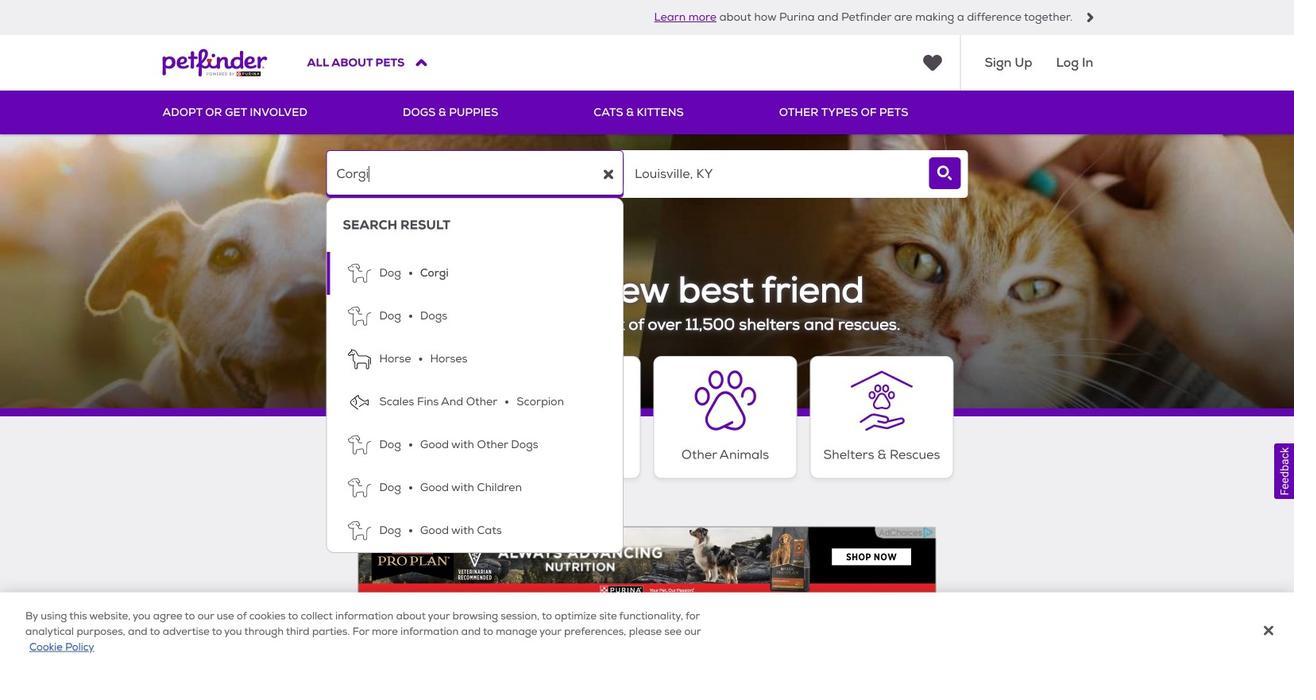 Task type: describe. For each thing, give the bounding box(es) containing it.
browse cats image
[[538, 370, 601, 432]]

primary element
[[163, 91, 1132, 134]]

advertisement element
[[358, 527, 937, 598]]



Task type: locate. For each thing, give the bounding box(es) containing it.
Enter City, State, or ZIP text field
[[625, 150, 923, 198]]

Search Terrier, Kitten, etc. text field
[[326, 150, 624, 198]]

9c2b2 image
[[1086, 13, 1096, 22]]

animal search suggestions list box
[[326, 198, 624, 553]]

petfinder logo image
[[163, 35, 267, 91]]

privacy alert dialog
[[0, 593, 1295, 673]]



